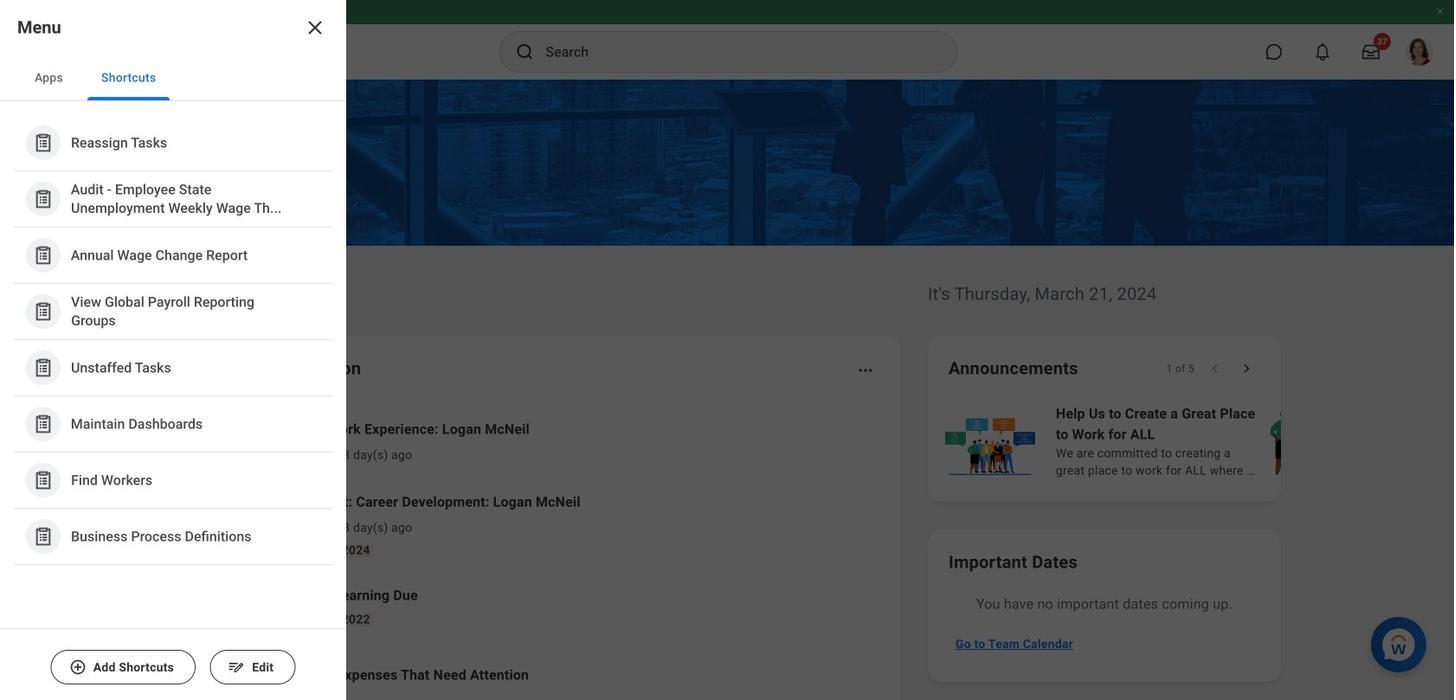 Task type: locate. For each thing, give the bounding box(es) containing it.
profile logan mcneil element
[[1396, 33, 1444, 71]]

close environment banner image
[[1436, 6, 1446, 16]]

inbox image
[[219, 429, 245, 455], [219, 512, 245, 538]]

status
[[1167, 362, 1195, 376]]

main content
[[0, 80, 1455, 701]]

3 clipboard image from the top
[[32, 301, 54, 323]]

4 clipboard image from the top
[[32, 414, 54, 435]]

1 vertical spatial clipboard image
[[32, 357, 54, 379]]

tab list
[[0, 55, 346, 101]]

banner
[[0, 0, 1455, 80]]

list
[[0, 101, 346, 579], [942, 402, 1455, 481], [194, 405, 880, 701]]

6 clipboard image from the top
[[32, 526, 54, 548]]

1 vertical spatial inbox image
[[219, 512, 245, 538]]

clipboard image
[[32, 245, 54, 266], [32, 357, 54, 379]]

0 vertical spatial clipboard image
[[32, 245, 54, 266]]

5 clipboard image from the top
[[32, 470, 54, 491]]

search image
[[515, 42, 536, 62]]

2 clipboard image from the top
[[32, 188, 54, 210]]

plus circle image
[[69, 659, 86, 676]]

2 clipboard image from the top
[[32, 357, 54, 379]]

0 vertical spatial inbox image
[[219, 429, 245, 455]]

clipboard image
[[32, 132, 54, 154], [32, 188, 54, 210], [32, 301, 54, 323], [32, 414, 54, 435], [32, 470, 54, 491], [32, 526, 54, 548]]



Task type: vqa. For each thing, say whether or not it's contained in the screenshot.
"x" image
yes



Task type: describe. For each thing, give the bounding box(es) containing it.
chevron left small image
[[1207, 360, 1225, 378]]

1 clipboard image from the top
[[32, 132, 54, 154]]

notifications large image
[[1315, 43, 1332, 61]]

1 clipboard image from the top
[[32, 245, 54, 266]]

chevron right small image
[[1238, 360, 1256, 378]]

text edit image
[[228, 659, 245, 676]]

x image
[[305, 17, 326, 38]]

2 inbox image from the top
[[219, 512, 245, 538]]

1 inbox image from the top
[[219, 429, 245, 455]]

dashboard expenses image
[[219, 662, 245, 688]]

inbox large image
[[1363, 43, 1380, 61]]

global navigation dialog
[[0, 0, 346, 701]]



